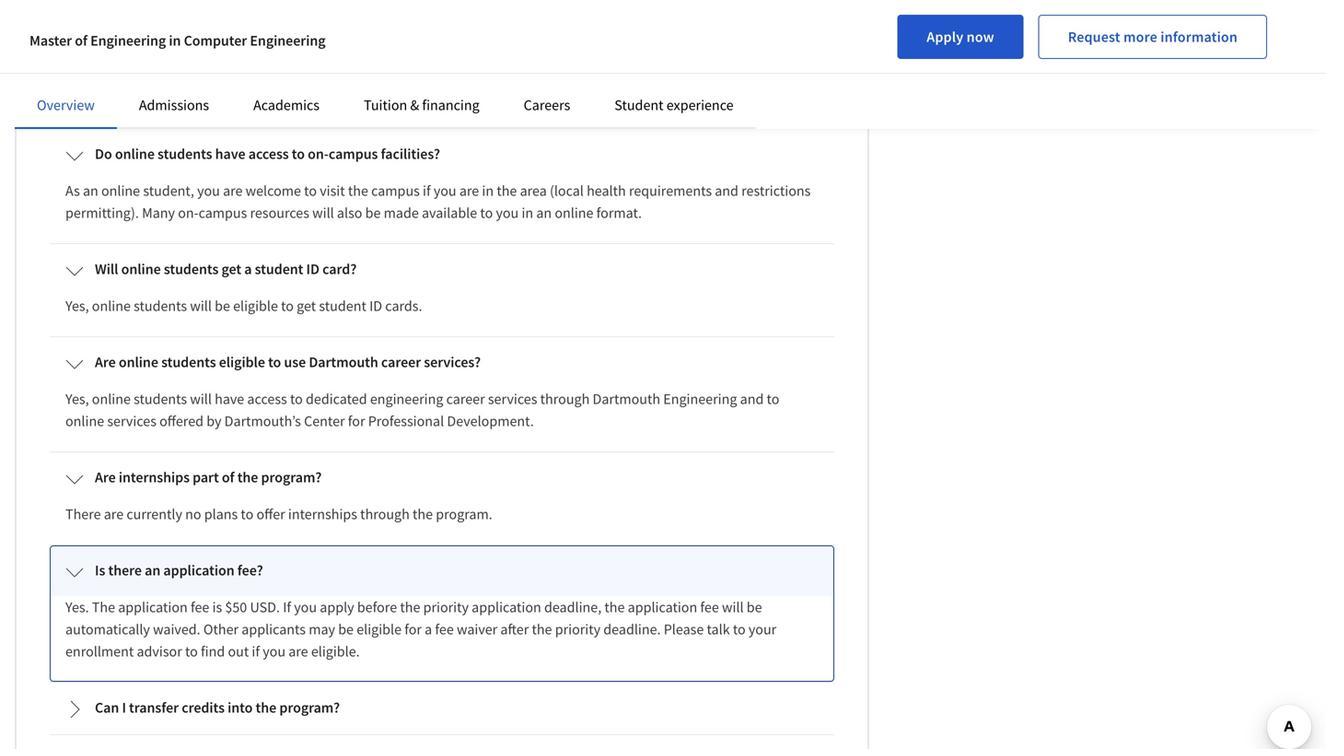 Task type: vqa. For each thing, say whether or not it's contained in the screenshot.


Task type: locate. For each thing, give the bounding box(es) containing it.
for down dedicated
[[348, 412, 365, 430]]

1 vertical spatial are
[[95, 468, 116, 486]]

program? down eligible.
[[280, 698, 340, 717]]

priority
[[424, 598, 469, 616], [555, 620, 601, 638]]

1 vertical spatial there
[[108, 561, 142, 579]]

0 vertical spatial there
[[121, 29, 155, 48]]

if up available
[[423, 181, 431, 200]]

1 vertical spatial yes.
[[65, 598, 89, 616]]

eligible left use
[[219, 353, 265, 371]]

eligible down "will online students get a student id card?" at the top left of the page
[[233, 297, 278, 315]]

0 vertical spatial campus
[[329, 144, 378, 163]]

2 horizontal spatial dartmouth
[[593, 390, 661, 408]]

1 vertical spatial access
[[247, 390, 287, 408]]

application inside "dropdown button"
[[163, 561, 235, 579]]

1 vertical spatial priority
[[555, 620, 601, 638]]

yes. inside the yes. the application fee is $50 usd. if you apply before the priority application deadline, the application fee will be automatically waived. other applicants may be eligible for a fee waiver after the priority deadline. please talk to your enrollment advisor to find out if you are eligible.
[[65, 598, 89, 616]]

0 vertical spatial through
[[541, 390, 590, 408]]

through
[[541, 390, 590, 408], [360, 505, 410, 523]]

a left graduation
[[176, 29, 184, 48]]

1 yes, from the top
[[65, 297, 89, 315]]

of
[[75, 31, 87, 50], [367, 66, 380, 85], [435, 88, 448, 107], [222, 468, 235, 486]]

1 horizontal spatial career
[[447, 390, 485, 408]]

yes, inside yes, online students will have access to dedicated engineering career services through dartmouth engineering and to online  services offered by dartmouth's center for professional development.
[[65, 390, 89, 408]]

on- down student, at top
[[178, 203, 199, 222]]

be inside dropdown button
[[158, 29, 174, 48]]

will down "will online students get a student id card?" at the top left of the page
[[190, 297, 212, 315]]

automatically
[[65, 620, 150, 638]]

0 vertical spatial yes,
[[65, 297, 89, 315]]

be up degree
[[486, 66, 502, 85]]

0 horizontal spatial dartmouth
[[182, 88, 250, 107]]

campus down "welcome" at the top of page
[[199, 203, 247, 222]]

2 yes. from the top
[[65, 598, 89, 616]]

will up talk
[[722, 598, 744, 616]]

are up available
[[460, 181, 479, 200]]

0 vertical spatial career
[[381, 353, 421, 371]]

access inside yes, online students will have access to dedicated engineering career services through dartmouth engineering and to online  services offered by dartmouth's center for professional development.
[[247, 390, 287, 408]]

yes, online students will have access to dedicated engineering career services through dartmouth engineering and to online  services offered by dartmouth's center for professional development.
[[65, 390, 780, 430]]

be up your
[[747, 598, 763, 616]]

0 vertical spatial on-
[[308, 144, 329, 163]]

career up "development."
[[447, 390, 485, 408]]

1 horizontal spatial student
[[319, 297, 367, 315]]

yes, for yes, online students will have access to dedicated engineering career services through dartmouth engineering and to online  services offered by dartmouth's center for professional development.
[[65, 390, 89, 408]]

0 vertical spatial dartmouth
[[182, 88, 250, 107]]

yes. for yes. the application fee is $50 usd. if you apply before the priority application deadline, the application fee will be automatically waived. other applicants may be eligible for a fee waiver after the priority deadline. please talk to your enrollment advisor to find out if you are eligible.
[[65, 598, 89, 616]]

apply
[[927, 28, 964, 46]]

2 vertical spatial campus
[[199, 203, 247, 222]]

2 vertical spatial dartmouth
[[593, 390, 661, 408]]

0 horizontal spatial if
[[252, 642, 260, 661]]

yes. left the the
[[65, 598, 89, 616]]

1 vertical spatial campus
[[371, 181, 420, 200]]

1 horizontal spatial in
[[482, 181, 494, 200]]

an inside "dropdown button"
[[145, 561, 161, 579]]

talk
[[707, 620, 730, 638]]

program?
[[261, 468, 322, 486], [280, 698, 340, 717]]

will for will there be a graduation ceremony?
[[95, 29, 118, 48]]

0 horizontal spatial priority
[[424, 598, 469, 616]]

ceremony?
[[259, 29, 328, 48]]

an down area
[[537, 203, 552, 222]]

the
[[383, 66, 403, 85], [159, 88, 179, 107], [348, 181, 369, 200], [497, 181, 517, 200], [237, 468, 258, 486], [413, 505, 433, 523], [400, 598, 421, 616], [605, 598, 625, 616], [532, 620, 552, 638], [256, 698, 277, 717]]

0 vertical spatial for
[[348, 412, 365, 430]]

fee left waiver at bottom left
[[435, 620, 454, 638]]

will down permitting).
[[95, 260, 118, 278]]

be left computer
[[158, 29, 174, 48]]

there up online
[[121, 29, 155, 48]]

will there be a graduation ceremony?
[[95, 29, 328, 48]]

2 horizontal spatial an
[[537, 203, 552, 222]]

1 vertical spatial services
[[107, 412, 157, 430]]

0 vertical spatial student
[[255, 260, 304, 278]]

0 vertical spatial and
[[678, 66, 702, 85]]

access
[[249, 144, 289, 163], [247, 390, 287, 408]]

2 horizontal spatial engineering
[[664, 390, 738, 408]]

0 horizontal spatial on-
[[178, 203, 199, 222]]

a inside dropdown button
[[176, 29, 184, 48]]

in left computer
[[169, 31, 181, 50]]

the right before
[[400, 598, 421, 616]]

2 vertical spatial eligible
[[357, 620, 402, 638]]

2 yes, from the top
[[65, 390, 89, 408]]

on
[[140, 88, 156, 107]]

0 vertical spatial in
[[169, 31, 181, 50]]

0 vertical spatial an
[[83, 181, 98, 200]]

by
[[207, 412, 222, 430]]

services up "development."
[[488, 390, 538, 408]]

2 vertical spatial in
[[522, 203, 534, 222]]

a inside dropdown button
[[244, 260, 252, 278]]

students inside yes. online students who are nearing completion of the program will be invited to attend investiture and commencement ceremonies on the dartmouth campus, pending completion of all degree requirements.
[[136, 66, 189, 85]]

2 horizontal spatial a
[[425, 620, 432, 638]]

are for are online students eligible to use dartmouth career services?
[[95, 353, 116, 371]]

made
[[384, 203, 419, 222]]

be inside yes. online students who are nearing completion of the program will be invited to attend investiture and commencement ceremonies on the dartmouth campus, pending completion of all degree requirements.
[[486, 66, 502, 85]]

1 vertical spatial dartmouth
[[309, 353, 379, 371]]

of right the part
[[222, 468, 235, 486]]

be down "will online students get a student id card?" at the top left of the page
[[215, 297, 230, 315]]

on- inside the as an online student, you are welcome to visit the campus if you are in the area (local health requirements and restrictions permitting). many on-campus resources will also be made available to you in an online format.
[[178, 203, 199, 222]]

tuition & financing
[[364, 96, 480, 114]]

student up yes, online students will be eligible to get student id cards.
[[255, 260, 304, 278]]

services
[[488, 390, 538, 408], [107, 412, 157, 430]]

1 vertical spatial in
[[482, 181, 494, 200]]

1 will from the top
[[95, 29, 118, 48]]

if right out
[[252, 642, 260, 661]]

student inside dropdown button
[[255, 260, 304, 278]]

0 vertical spatial access
[[249, 144, 289, 163]]

2 horizontal spatial and
[[741, 390, 764, 408]]

are right there
[[104, 505, 124, 523]]

0 horizontal spatial fee
[[191, 598, 210, 616]]

fee left is
[[191, 598, 210, 616]]

1 horizontal spatial get
[[297, 297, 316, 315]]

fee up talk
[[701, 598, 720, 616]]

id
[[306, 260, 320, 278], [370, 297, 383, 315]]

an
[[83, 181, 98, 200], [537, 203, 552, 222], [145, 561, 161, 579]]

plans
[[204, 505, 238, 523]]

commencement
[[705, 66, 807, 85]]

1 vertical spatial program?
[[280, 698, 340, 717]]

of up the tuition at the top of page
[[367, 66, 380, 85]]

0 horizontal spatial and
[[678, 66, 702, 85]]

1 vertical spatial if
[[252, 642, 260, 661]]

in
[[169, 31, 181, 50], [482, 181, 494, 200], [522, 203, 534, 222]]

1 horizontal spatial for
[[405, 620, 422, 638]]

internships right offer
[[288, 505, 358, 523]]

1 horizontal spatial internships
[[288, 505, 358, 523]]

are right who
[[221, 66, 241, 85]]

in left area
[[482, 181, 494, 200]]

list item
[[50, 0, 835, 13]]

1 have from the top
[[215, 144, 246, 163]]

campus inside do online students have access to on-campus facilities? dropdown button
[[329, 144, 378, 163]]

financing
[[422, 96, 480, 114]]

apply now
[[927, 28, 995, 46]]

are down 'applicants' at the left of page
[[289, 642, 308, 661]]

a left waiver at bottom left
[[425, 620, 432, 638]]

1 horizontal spatial and
[[715, 181, 739, 200]]

you
[[197, 181, 220, 200], [434, 181, 457, 200], [496, 203, 519, 222], [294, 598, 317, 616], [263, 642, 286, 661]]

usd.
[[250, 598, 280, 616]]

and inside yes. online students who are nearing completion of the program will be invited to attend investiture and commencement ceremonies on the dartmouth campus, pending completion of all degree requirements.
[[678, 66, 702, 85]]

if
[[423, 181, 431, 200], [252, 642, 260, 661]]

and inside the as an online student, you are welcome to visit the campus if you are in the area (local health requirements and restrictions permitting). many on-campus resources will also be made available to you in an online format.
[[715, 181, 739, 200]]

waiver
[[457, 620, 498, 638]]

the left area
[[497, 181, 517, 200]]

1 vertical spatial have
[[215, 390, 244, 408]]

0 horizontal spatial for
[[348, 412, 365, 430]]

1 horizontal spatial if
[[423, 181, 431, 200]]

welcome
[[246, 181, 301, 200]]

as an online student, you are welcome to visit the campus if you are in the area (local health requirements and restrictions permitting). many on-campus resources will also be made available to you in an online format.
[[65, 181, 811, 222]]

are online students eligible to use dartmouth career services?
[[95, 353, 481, 371]]

access up dartmouth's at left
[[247, 390, 287, 408]]

1 vertical spatial through
[[360, 505, 410, 523]]

1 yes. from the top
[[65, 66, 89, 85]]

get up use
[[297, 297, 316, 315]]

access up "welcome" at the top of page
[[249, 144, 289, 163]]

will up all
[[462, 66, 483, 85]]

eligible down before
[[357, 620, 402, 638]]

can
[[95, 698, 119, 717]]

on- up "visit"
[[308, 144, 329, 163]]

1 vertical spatial a
[[244, 260, 252, 278]]

id left cards.
[[370, 297, 383, 315]]

find
[[201, 642, 225, 661]]

get up yes, online students will be eligible to get student id cards.
[[222, 260, 242, 278]]

1 vertical spatial and
[[715, 181, 739, 200]]

get
[[222, 260, 242, 278], [297, 297, 316, 315]]

and
[[678, 66, 702, 85], [715, 181, 739, 200], [741, 390, 764, 408]]

pending
[[308, 88, 359, 107]]

program? up there are currently no plans to offer internships through the program.
[[261, 468, 322, 486]]

a up yes, online students will be eligible to get student id cards.
[[244, 260, 252, 278]]

1 vertical spatial yes,
[[65, 390, 89, 408]]

1 horizontal spatial engineering
[[250, 31, 326, 50]]

fee?
[[238, 561, 263, 579]]

0 vertical spatial program?
[[261, 468, 322, 486]]

be right also
[[366, 203, 381, 222]]

2 vertical spatial and
[[741, 390, 764, 408]]

priority down is there an application fee? "dropdown button"
[[424, 598, 469, 616]]

0 horizontal spatial internships
[[119, 468, 190, 486]]

there right is
[[108, 561, 142, 579]]

will down "visit"
[[313, 203, 334, 222]]

there inside dropdown button
[[121, 29, 155, 48]]

access inside dropdown button
[[249, 144, 289, 163]]

0 horizontal spatial services
[[107, 412, 157, 430]]

for inside yes, online students will have access to dedicated engineering career services through dartmouth engineering and to online  services offered by dartmouth's center for professional development.
[[348, 412, 365, 430]]

0 horizontal spatial a
[[176, 29, 184, 48]]

academics link
[[254, 96, 320, 114]]

0 vertical spatial are
[[95, 353, 116, 371]]

career up engineering
[[381, 353, 421, 371]]

career
[[381, 353, 421, 371], [447, 390, 485, 408]]

for left waiver at bottom left
[[405, 620, 422, 638]]

you right if
[[294, 598, 317, 616]]

1 vertical spatial for
[[405, 620, 422, 638]]

yes. up overview
[[65, 66, 89, 85]]

in down area
[[522, 203, 534, 222]]

a
[[176, 29, 184, 48], [244, 260, 252, 278], [425, 620, 432, 638]]

1 are from the top
[[95, 353, 116, 371]]

the right after
[[532, 620, 552, 638]]

services left offered
[[107, 412, 157, 430]]

advisor
[[137, 642, 182, 661]]

1 vertical spatial id
[[370, 297, 383, 315]]

1 vertical spatial eligible
[[219, 353, 265, 371]]

completion
[[294, 66, 364, 85], [362, 88, 432, 107]]

careers
[[524, 96, 571, 114]]

1 horizontal spatial a
[[244, 260, 252, 278]]

will online students get a student id card? button
[[51, 245, 834, 295]]

2 are from the top
[[95, 468, 116, 486]]

internships up currently
[[119, 468, 190, 486]]

for
[[348, 412, 365, 430], [405, 620, 422, 638]]

are
[[95, 353, 116, 371], [95, 468, 116, 486]]

internships
[[119, 468, 190, 486], [288, 505, 358, 523]]

are for are internships part of the program?
[[95, 468, 116, 486]]

students for have
[[134, 390, 187, 408]]

have
[[215, 144, 246, 163], [215, 390, 244, 408]]

there inside "dropdown button"
[[108, 561, 142, 579]]

graduation
[[187, 29, 256, 48]]

be inside the as an online student, you are welcome to visit the campus if you are in the area (local health requirements and restrictions permitting). many on-campus resources will also be made available to you in an online format.
[[366, 203, 381, 222]]

application up is
[[163, 561, 235, 579]]

will up by on the bottom of page
[[190, 390, 212, 408]]

for inside the yes. the application fee is $50 usd. if you apply before the priority application deadline, the application fee will be automatically waived. other applicants may be eligible for a fee waiver after the priority deadline. please talk to your enrollment advisor to find out if you are eligible.
[[405, 620, 422, 638]]

career inside dropdown button
[[381, 353, 421, 371]]

students for a
[[164, 260, 219, 278]]

will
[[462, 66, 483, 85], [313, 203, 334, 222], [190, 297, 212, 315], [190, 390, 212, 408], [722, 598, 744, 616]]

student experience link
[[615, 96, 734, 114]]

1 horizontal spatial on-
[[308, 144, 329, 163]]

the right "into"
[[256, 698, 277, 717]]

student down card?
[[319, 297, 367, 315]]

will there be a graduation ceremony? button
[[51, 15, 834, 64]]

application up the waived.
[[118, 598, 188, 616]]

yes. for yes. online students who are nearing completion of the program will be invited to attend investiture and commencement ceremonies on the dartmouth campus, pending completion of all degree requirements.
[[65, 66, 89, 85]]

1 horizontal spatial id
[[370, 297, 383, 315]]

1 vertical spatial career
[[447, 390, 485, 408]]

1 vertical spatial will
[[95, 260, 118, 278]]

0 vertical spatial yes.
[[65, 66, 89, 85]]

of right master
[[75, 31, 87, 50]]

0 vertical spatial have
[[215, 144, 246, 163]]

1 vertical spatial student
[[319, 297, 367, 315]]

0 horizontal spatial career
[[381, 353, 421, 371]]

yes. inside yes. online students who are nearing completion of the program will be invited to attend investiture and commencement ceremonies on the dartmouth campus, pending completion of all degree requirements.
[[65, 66, 89, 85]]

eligible
[[233, 297, 278, 315], [219, 353, 265, 371], [357, 620, 402, 638]]

of inside are internships part of the program? dropdown button
[[222, 468, 235, 486]]

students inside yes, online students will have access to dedicated engineering career services through dartmouth engineering and to online  services offered by dartmouth's center for professional development.
[[134, 390, 187, 408]]

career inside yes, online students will have access to dedicated engineering career services through dartmouth engineering and to online  services offered by dartmouth's center for professional development.
[[447, 390, 485, 408]]

1 vertical spatial on-
[[178, 203, 199, 222]]

campus up "visit"
[[329, 144, 378, 163]]

invited
[[505, 66, 547, 85]]

use
[[284, 353, 306, 371]]

0 horizontal spatial student
[[255, 260, 304, 278]]

an right is
[[145, 561, 161, 579]]

0 vertical spatial services
[[488, 390, 538, 408]]

program? inside dropdown button
[[280, 698, 340, 717]]

2 will from the top
[[95, 260, 118, 278]]

0 horizontal spatial get
[[222, 260, 242, 278]]

priority down deadline,
[[555, 620, 601, 638]]

0 vertical spatial will
[[95, 29, 118, 48]]

2 have from the top
[[215, 390, 244, 408]]

1 horizontal spatial through
[[541, 390, 590, 408]]

$50
[[225, 598, 247, 616]]

will up online
[[95, 29, 118, 48]]

2 vertical spatial an
[[145, 561, 161, 579]]

student,
[[143, 181, 194, 200]]

1 horizontal spatial dartmouth
[[309, 353, 379, 371]]

0 vertical spatial id
[[306, 260, 320, 278]]

students inside dropdown button
[[164, 260, 219, 278]]

is
[[95, 561, 105, 579]]

0 vertical spatial internships
[[119, 468, 190, 486]]

students
[[136, 66, 189, 85], [158, 144, 212, 163], [164, 260, 219, 278], [134, 297, 187, 315], [161, 353, 216, 371], [134, 390, 187, 408]]

eligible inside dropdown button
[[219, 353, 265, 371]]

1 horizontal spatial an
[[145, 561, 161, 579]]

if inside the yes. the application fee is $50 usd. if you apply before the priority application deadline, the application fee will be automatically waived. other applicants may be eligible for a fee waiver after the priority deadline. please talk to your enrollment advisor to find out if you are eligible.
[[252, 642, 260, 661]]

id left card?
[[306, 260, 320, 278]]

card?
[[323, 260, 357, 278]]

will inside dropdown button
[[95, 29, 118, 48]]

campus up made
[[371, 181, 420, 200]]

0 vertical spatial a
[[176, 29, 184, 48]]

1 vertical spatial internships
[[288, 505, 358, 523]]

1 vertical spatial an
[[537, 203, 552, 222]]

will inside dropdown button
[[95, 260, 118, 278]]

the right the part
[[237, 468, 258, 486]]

are inside yes. online students who are nearing completion of the program will be invited to attend investiture and commencement ceremonies on the dartmouth campus, pending completion of all degree requirements.
[[221, 66, 241, 85]]

0 horizontal spatial id
[[306, 260, 320, 278]]

student
[[255, 260, 304, 278], [319, 297, 367, 315]]

2 vertical spatial a
[[425, 620, 432, 638]]

on-
[[308, 144, 329, 163], [178, 203, 199, 222]]

dartmouth inside yes, online students will have access to dedicated engineering career services through dartmouth engineering and to online  services offered by dartmouth's center for professional development.
[[593, 390, 661, 408]]

to
[[550, 66, 563, 85], [292, 144, 305, 163], [304, 181, 317, 200], [480, 203, 493, 222], [281, 297, 294, 315], [268, 353, 281, 371], [290, 390, 303, 408], [767, 390, 780, 408], [241, 505, 254, 523], [733, 620, 746, 638], [185, 642, 198, 661]]

credits
[[182, 698, 225, 717]]

0 vertical spatial completion
[[294, 66, 364, 85]]

1 vertical spatial completion
[[362, 88, 432, 107]]

an right as
[[83, 181, 98, 200]]

will inside the yes. the application fee is $50 usd. if you apply before the priority application deadline, the application fee will be automatically waived. other applicants may be eligible for a fee waiver after the priority deadline. please talk to your enrollment advisor to find out if you are eligible.
[[722, 598, 744, 616]]



Task type: describe. For each thing, give the bounding box(es) containing it.
may
[[309, 620, 335, 638]]

0 horizontal spatial an
[[83, 181, 98, 200]]

(local
[[550, 181, 584, 200]]

offer
[[257, 505, 285, 523]]

a inside the yes. the application fee is $50 usd. if you apply before the priority application deadline, the application fee will be automatically waived. other applicants may be eligible for a fee waiver after the priority deadline. please talk to your enrollment advisor to find out if you are eligible.
[[425, 620, 432, 638]]

there for will
[[121, 29, 155, 48]]

application up after
[[472, 598, 542, 616]]

0 horizontal spatial through
[[360, 505, 410, 523]]

yes. the application fee is $50 usd. if you apply before the priority application deadline, the application fee will be automatically waived. other applicants may be eligible for a fee waiver after the priority deadline. please talk to your enrollment advisor to find out if you are eligible.
[[65, 598, 777, 661]]

area
[[520, 181, 547, 200]]

master
[[29, 31, 72, 50]]

&
[[410, 96, 419, 114]]

permitting).
[[65, 203, 139, 222]]

transfer
[[129, 698, 179, 717]]

online
[[92, 66, 133, 85]]

into
[[228, 698, 253, 717]]

academics
[[254, 96, 320, 114]]

request
[[1069, 28, 1121, 46]]

will inside the as an online student, you are welcome to visit the campus if you are in the area (local health requirements and restrictions permitting). many on-campus resources will also be made available to you in an online format.
[[313, 203, 334, 222]]

dartmouth inside yes. online students who are nearing completion of the program will be invited to attend investiture and commencement ceremonies on the dartmouth campus, pending completion of all degree requirements.
[[182, 88, 250, 107]]

dartmouth's
[[225, 412, 301, 430]]

yes, for yes, online students will be eligible to get student id cards.
[[65, 297, 89, 315]]

there for is
[[108, 561, 142, 579]]

attend
[[566, 66, 606, 85]]

request more information
[[1069, 28, 1239, 46]]

health
[[587, 181, 626, 200]]

be down apply
[[338, 620, 354, 638]]

resources
[[250, 203, 310, 222]]

investiture
[[609, 66, 675, 85]]

through inside yes, online students will have access to dedicated engineering career services through dartmouth engineering and to online  services offered by dartmouth's center for professional development.
[[541, 390, 590, 408]]

student experience
[[615, 96, 734, 114]]

is there an application fee? button
[[51, 546, 834, 596]]

if inside the as an online student, you are welcome to visit the campus if you are in the area (local health requirements and restrictions permitting). many on-campus resources will also be made available to you in an online format.
[[423, 181, 431, 200]]

will inside yes. online students who are nearing completion of the program will be invited to attend investiture and commencement ceremonies on the dartmouth campus, pending completion of all degree requirements.
[[462, 66, 483, 85]]

online inside dropdown button
[[121, 260, 161, 278]]

are left "welcome" at the top of page
[[223, 181, 243, 200]]

have inside dropdown button
[[215, 144, 246, 163]]

eligible inside the yes. the application fee is $50 usd. if you apply before the priority application deadline, the application fee will be automatically waived. other applicants may be eligible for a fee waiver after the priority deadline. please talk to your enrollment advisor to find out if you are eligible.
[[357, 620, 402, 638]]

there are currently no plans to offer internships through the program.
[[65, 505, 493, 523]]

experience
[[667, 96, 734, 114]]

will online students get a student id card?
[[95, 260, 357, 278]]

if
[[283, 598, 291, 616]]

enrollment
[[65, 642, 134, 661]]

now
[[967, 28, 995, 46]]

yes, online students will be eligible to get student id cards.
[[65, 297, 422, 315]]

2 horizontal spatial fee
[[701, 598, 720, 616]]

student
[[615, 96, 664, 114]]

admissions link
[[139, 96, 209, 114]]

center
[[304, 412, 345, 430]]

get inside dropdown button
[[222, 260, 242, 278]]

the inside can i transfer credits into the program? dropdown button
[[256, 698, 277, 717]]

0 horizontal spatial engineering
[[90, 31, 166, 50]]

application up please
[[628, 598, 698, 616]]

the down are internships part of the program? dropdown button
[[413, 505, 433, 523]]

restrictions
[[742, 181, 811, 200]]

you right student, at top
[[197, 181, 220, 200]]

engineering inside yes, online students will have access to dedicated engineering career services through dartmouth engineering and to online  services offered by dartmouth's center for professional development.
[[664, 390, 738, 408]]

internships inside dropdown button
[[119, 468, 190, 486]]

visit
[[320, 181, 345, 200]]

all
[[450, 88, 465, 107]]

id inside will online students get a student id card? dropdown button
[[306, 260, 320, 278]]

to inside yes. online students who are nearing completion of the program will be invited to attend investiture and commencement ceremonies on the dartmouth campus, pending completion of all degree requirements.
[[550, 66, 563, 85]]

ceremonies
[[65, 88, 137, 107]]

waived.
[[153, 620, 201, 638]]

0 horizontal spatial in
[[169, 31, 181, 50]]

dartmouth inside dropdown button
[[309, 353, 379, 371]]

the inside are internships part of the program? dropdown button
[[237, 468, 258, 486]]

admissions
[[139, 96, 209, 114]]

1 vertical spatial get
[[297, 297, 316, 315]]

program? inside dropdown button
[[261, 468, 322, 486]]

1 horizontal spatial fee
[[435, 620, 454, 638]]

also
[[337, 203, 363, 222]]

cards.
[[385, 297, 422, 315]]

requirements.
[[514, 88, 600, 107]]

the
[[92, 598, 115, 616]]

the right the "on" on the left of the page
[[159, 88, 179, 107]]

on- inside dropdown button
[[308, 144, 329, 163]]

do online students have access to on-campus facilities?
[[95, 144, 440, 163]]

other
[[204, 620, 239, 638]]

who
[[192, 66, 219, 85]]

campus,
[[253, 88, 305, 107]]

will inside yes, online students will have access to dedicated engineering career services through dartmouth engineering and to online  services offered by dartmouth's center for professional development.
[[190, 390, 212, 408]]

can i transfer credits into the program? button
[[51, 684, 834, 733]]

dedicated
[[306, 390, 367, 408]]

the up the tuition at the top of page
[[383, 66, 403, 85]]

you right available
[[496, 203, 519, 222]]

format.
[[597, 203, 642, 222]]

students for be
[[134, 297, 187, 315]]

engineering
[[370, 390, 444, 408]]

have inside yes, online students will have access to dedicated engineering career services through dartmouth engineering and to online  services offered by dartmouth's center for professional development.
[[215, 390, 244, 408]]

nearing
[[244, 66, 291, 85]]

overview
[[37, 96, 95, 114]]

out
[[228, 642, 249, 661]]

apply now button
[[898, 15, 1024, 59]]

yes. online students who are nearing completion of the program will be invited to attend investiture and commencement ceremonies on the dartmouth campus, pending completion of all degree requirements.
[[65, 66, 807, 107]]

after
[[501, 620, 529, 638]]

you down 'applicants' at the left of page
[[263, 642, 286, 661]]

students for to
[[161, 353, 216, 371]]

computer
[[184, 31, 247, 50]]

2 horizontal spatial in
[[522, 203, 534, 222]]

available
[[422, 203, 478, 222]]

tuition
[[364, 96, 408, 114]]

development.
[[447, 412, 534, 430]]

0 vertical spatial priority
[[424, 598, 469, 616]]

requirements
[[629, 181, 712, 200]]

there
[[65, 505, 101, 523]]

careers link
[[524, 96, 571, 114]]

tuition & financing link
[[364, 96, 480, 114]]

of left all
[[435, 88, 448, 107]]

and inside yes, online students will have access to dedicated engineering career services through dartmouth engineering and to online  services offered by dartmouth's center for professional development.
[[741, 390, 764, 408]]

program
[[406, 66, 459, 85]]

are inside the yes. the application fee is $50 usd. if you apply before the priority application deadline, the application fee will be automatically waived. other applicants may be eligible for a fee waiver after the priority deadline. please talk to your enrollment advisor to find out if you are eligible.
[[289, 642, 308, 661]]

request more information button
[[1039, 15, 1268, 59]]

0 vertical spatial eligible
[[233, 297, 278, 315]]

1 horizontal spatial services
[[488, 390, 538, 408]]

more
[[1124, 28, 1158, 46]]

will for will online students get a student id card?
[[95, 260, 118, 278]]

offered
[[160, 412, 204, 430]]

no
[[185, 505, 201, 523]]

the up also
[[348, 181, 369, 200]]

currently
[[127, 505, 182, 523]]

students for are
[[136, 66, 189, 85]]

applicants
[[242, 620, 306, 638]]

1 horizontal spatial priority
[[555, 620, 601, 638]]

is
[[212, 598, 222, 616]]

as
[[65, 181, 80, 200]]

do online students have access to on-campus facilities? button
[[51, 130, 834, 179]]

deadline,
[[545, 598, 602, 616]]

your
[[749, 620, 777, 638]]

many
[[142, 203, 175, 222]]

master of engineering in computer engineering
[[29, 31, 326, 50]]

you up available
[[434, 181, 457, 200]]

the up deadline.
[[605, 598, 625, 616]]

i
[[122, 698, 126, 717]]

are online students eligible to use dartmouth career services? button
[[51, 338, 834, 388]]

apply
[[320, 598, 354, 616]]

students for access
[[158, 144, 212, 163]]

deadline.
[[604, 620, 661, 638]]

program.
[[436, 505, 493, 523]]

eligible.
[[311, 642, 360, 661]]



